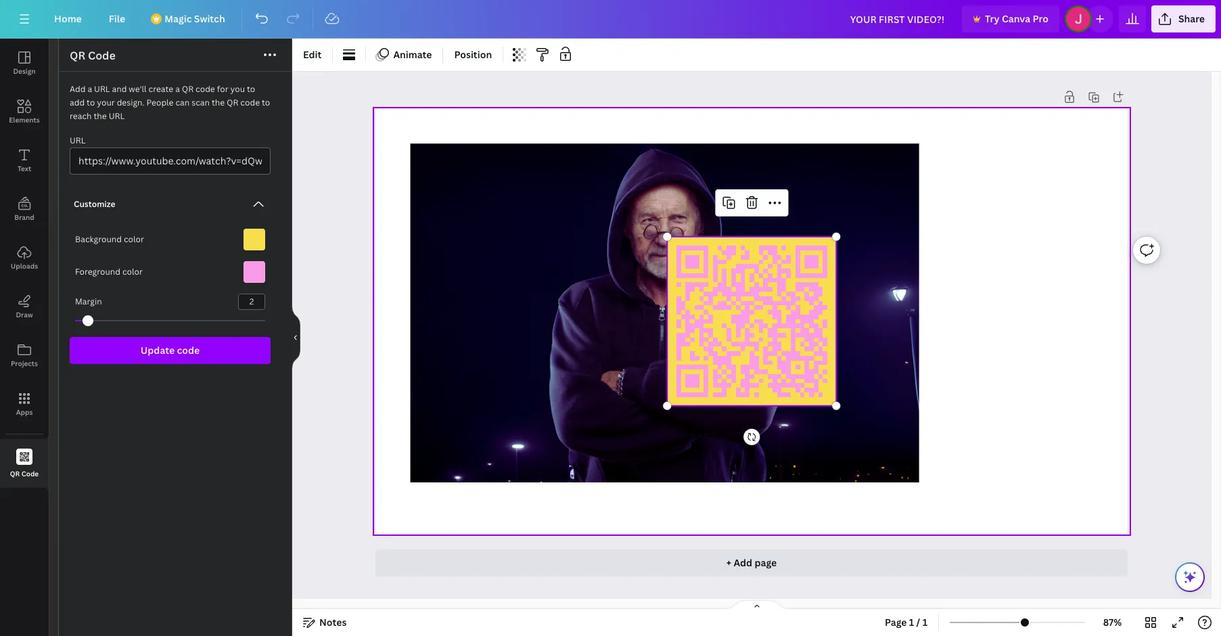 Task type: locate. For each thing, give the bounding box(es) containing it.
try
[[985, 12, 1000, 25]]

+ add page
[[727, 556, 777, 569]]

edit
[[303, 48, 322, 61]]

0 vertical spatial add
[[70, 83, 86, 95]]

/
[[917, 616, 921, 629]]

1 horizontal spatial code
[[88, 48, 116, 63]]

qr code down the apps
[[10, 469, 39, 478]]

qr code up and
[[70, 48, 116, 63]]

code down you
[[240, 97, 260, 108]]

color for foreground color
[[122, 266, 143, 277]]

0 vertical spatial qr code
[[70, 48, 116, 63]]

87% button
[[1091, 612, 1135, 633]]

code up "scan"
[[196, 83, 215, 95]]

uploads
[[11, 261, 38, 271]]

qr up can at the top
[[182, 83, 194, 95]]

design.
[[117, 97, 145, 108]]

background
[[75, 233, 122, 245]]

pro
[[1033, 12, 1049, 25]]

Enter URL text field
[[79, 148, 262, 174]]

qr
[[70, 48, 85, 63], [182, 83, 194, 95], [227, 97, 239, 108], [10, 469, 20, 478]]

can
[[176, 97, 190, 108]]

you
[[230, 83, 245, 95]]

animate
[[393, 48, 432, 61]]

0 horizontal spatial add
[[70, 83, 86, 95]]

magic switch
[[165, 12, 225, 25]]

color right background
[[124, 233, 144, 245]]

Design title text field
[[840, 5, 957, 32]]

1 right the /
[[923, 616, 928, 629]]

foreground color
[[75, 266, 143, 277]]

text
[[18, 164, 31, 173]]

qr down the apps
[[10, 469, 20, 478]]

notes
[[319, 616, 347, 629]]

url down "your"
[[109, 110, 125, 122]]

0 horizontal spatial qr code
[[10, 469, 39, 478]]

to right add
[[87, 97, 95, 108]]

1
[[910, 616, 915, 629], [923, 616, 928, 629]]

to right "scan"
[[262, 97, 270, 108]]

code
[[88, 48, 116, 63], [21, 469, 39, 478]]

home link
[[43, 5, 93, 32]]

uploads button
[[0, 233, 49, 282]]

0 horizontal spatial code
[[21, 469, 39, 478]]

1 vertical spatial qr code
[[10, 469, 39, 478]]

1 horizontal spatial add
[[734, 556, 753, 569]]

1 horizontal spatial a
[[175, 83, 180, 95]]

a up can at the top
[[175, 83, 180, 95]]

and
[[112, 83, 127, 95]]

1 left the /
[[910, 616, 915, 629]]

add inside + add page button
[[734, 556, 753, 569]]

create
[[149, 83, 173, 95]]

brand button
[[0, 185, 49, 233]]

1 vertical spatial code
[[240, 97, 260, 108]]

page
[[885, 616, 907, 629]]

87%
[[1104, 616, 1122, 629]]

canva
[[1002, 12, 1031, 25]]

add a url and we'll create a qr code for you to add to your design. people can scan the qr code to reach the url
[[70, 83, 270, 122]]

1 horizontal spatial 1
[[923, 616, 928, 629]]

for
[[217, 83, 229, 95]]

add
[[70, 83, 86, 95], [734, 556, 753, 569]]

2 a from the left
[[175, 83, 180, 95]]

canva assistant image
[[1182, 569, 1199, 585]]

color right foreground
[[122, 266, 143, 277]]

file button
[[98, 5, 136, 32]]

update
[[141, 344, 175, 357]]

draw button
[[0, 282, 49, 331]]

add
[[70, 97, 85, 108]]

2 vertical spatial url
[[70, 135, 86, 146]]

notes button
[[298, 612, 352, 633]]

#fda3e6 image
[[244, 261, 265, 283]]

the down for
[[212, 97, 225, 108]]

add up add
[[70, 83, 86, 95]]

1 vertical spatial color
[[122, 266, 143, 277]]

the down "your"
[[94, 110, 107, 122]]

1 vertical spatial code
[[21, 469, 39, 478]]

code right update
[[177, 344, 200, 357]]

2 vertical spatial code
[[177, 344, 200, 357]]

elements button
[[0, 87, 49, 136]]

code
[[196, 83, 215, 95], [240, 97, 260, 108], [177, 344, 200, 357]]

to right you
[[247, 83, 255, 95]]

code up and
[[88, 48, 116, 63]]

url down reach
[[70, 135, 86, 146]]

side panel tab list
[[0, 39, 49, 488]]

1 vertical spatial add
[[734, 556, 753, 569]]

0 vertical spatial color
[[124, 233, 144, 245]]

design
[[13, 66, 36, 76]]

magic
[[165, 12, 192, 25]]

a up reach
[[88, 83, 92, 95]]

to
[[247, 83, 255, 95], [87, 97, 95, 108], [262, 97, 270, 108]]

foreground
[[75, 266, 120, 277]]

qr down home link
[[70, 48, 85, 63]]

code down the apps
[[21, 469, 39, 478]]

share button
[[1152, 5, 1216, 32]]

1 vertical spatial the
[[94, 110, 107, 122]]

1 horizontal spatial to
[[247, 83, 255, 95]]

0 horizontal spatial 1
[[910, 616, 915, 629]]

position button
[[449, 44, 498, 66]]

show pages image
[[725, 600, 789, 610]]

page 1 / 1
[[885, 616, 928, 629]]

switch
[[194, 12, 225, 25]]

a
[[88, 83, 92, 95], [175, 83, 180, 95]]

code inside button
[[21, 469, 39, 478]]

1 horizontal spatial the
[[212, 97, 225, 108]]

try canva pro button
[[962, 5, 1060, 32]]

elements
[[9, 115, 40, 125]]

share
[[1179, 12, 1205, 25]]

add right +
[[734, 556, 753, 569]]

url
[[94, 83, 110, 95], [109, 110, 125, 122], [70, 135, 86, 146]]

margin
[[75, 296, 102, 307]]

url up "your"
[[94, 83, 110, 95]]

0 horizontal spatial the
[[94, 110, 107, 122]]

qr code
[[70, 48, 116, 63], [10, 469, 39, 478]]

we'll
[[129, 83, 147, 95]]

the
[[212, 97, 225, 108], [94, 110, 107, 122]]

update code
[[141, 344, 200, 357]]

color
[[124, 233, 144, 245], [122, 266, 143, 277]]

1 horizontal spatial qr code
[[70, 48, 116, 63]]

0 horizontal spatial a
[[88, 83, 92, 95]]

page
[[755, 556, 777, 569]]



Task type: vqa. For each thing, say whether or not it's contained in the screenshot.
Videos "button"
no



Task type: describe. For each thing, give the bounding box(es) containing it.
0 vertical spatial the
[[212, 97, 225, 108]]

2 horizontal spatial to
[[262, 97, 270, 108]]

qr code button
[[0, 439, 49, 488]]

#ffd951 image
[[244, 229, 265, 250]]

your
[[97, 97, 115, 108]]

text button
[[0, 136, 49, 185]]

main menu bar
[[0, 0, 1222, 39]]

2 1 from the left
[[923, 616, 928, 629]]

edit button
[[298, 44, 327, 66]]

people
[[147, 97, 174, 108]]

0 horizontal spatial to
[[87, 97, 95, 108]]

draw
[[16, 310, 33, 319]]

code inside button
[[177, 344, 200, 357]]

projects
[[11, 359, 38, 368]]

magic switch button
[[142, 5, 236, 32]]

0 vertical spatial url
[[94, 83, 110, 95]]

scan
[[192, 97, 210, 108]]

apps
[[16, 407, 33, 417]]

file
[[109, 12, 125, 25]]

qr down you
[[227, 97, 239, 108]]

brand
[[14, 213, 34, 222]]

0 vertical spatial code
[[88, 48, 116, 63]]

design button
[[0, 39, 49, 87]]

color for background color
[[124, 233, 144, 245]]

apps button
[[0, 380, 49, 428]]

hide image
[[292, 305, 301, 370]]

home
[[54, 12, 82, 25]]

background color
[[75, 233, 144, 245]]

customize button
[[70, 191, 271, 218]]

1 a from the left
[[88, 83, 92, 95]]

animate button
[[372, 44, 438, 66]]

qr code inside button
[[10, 469, 39, 478]]

add inside add a url and we'll create a qr code for you to add to your design. people can scan the qr code to reach the url
[[70, 83, 86, 95]]

+ add page button
[[375, 550, 1129, 577]]

customize
[[74, 198, 115, 210]]

projects button
[[0, 331, 49, 380]]

1 1 from the left
[[910, 616, 915, 629]]

update code button
[[70, 337, 271, 364]]

try canva pro
[[985, 12, 1049, 25]]

1 vertical spatial url
[[109, 110, 125, 122]]

qr inside button
[[10, 469, 20, 478]]

position
[[454, 48, 492, 61]]

Margin text field
[[239, 294, 265, 309]]

+
[[727, 556, 732, 569]]

0 vertical spatial code
[[196, 83, 215, 95]]

reach
[[70, 110, 92, 122]]



